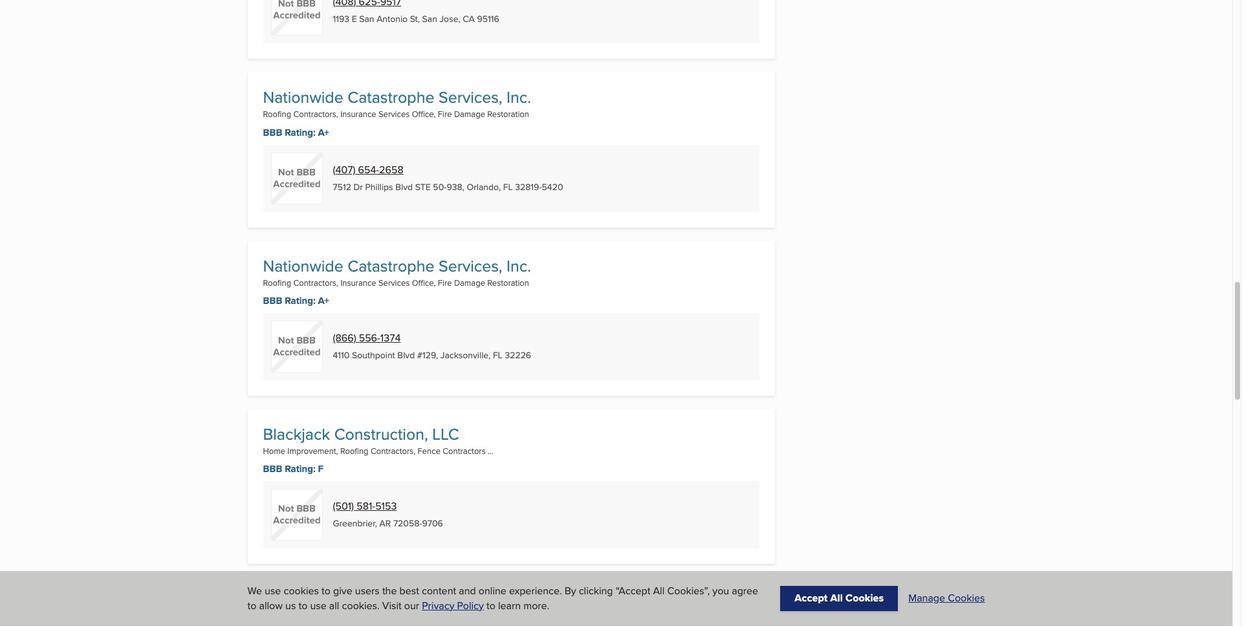 Task type: vqa. For each thing, say whether or not it's contained in the screenshot.
Construction,
yes



Task type: describe. For each thing, give the bounding box(es) containing it.
privacy
[[422, 598, 454, 613]]

4110
[[333, 349, 350, 362]]

(866)
[[333, 331, 356, 345]]

contractors, up (866)
[[293, 277, 338, 288]]

dr
[[354, 180, 363, 193]]

1 san from the left
[[359, 12, 374, 25]]

9706
[[422, 517, 443, 530]]

roofing inside blackjack construction, llc home improvement, roofing contractors, fence contractors ... bbb rating: f
[[340, 445, 368, 457]]

catastrophe for 2658
[[348, 86, 434, 109]]

greenbrier,
[[333, 517, 377, 530]]

5153
[[375, 499, 397, 514]]

construction,
[[334, 422, 428, 446]]

we
[[247, 584, 262, 599]]

not bbb accredited image for (866)
[[271, 321, 322, 373]]

accept all cookies
[[795, 591, 884, 606]]

"accept
[[616, 584, 650, 599]]

clicking
[[579, 584, 613, 599]]

rating: inside blackjack construction, llc home improvement, roofing contractors, fence contractors ... bbb rating: f
[[285, 462, 316, 476]]

not bbb accredited image for (501)
[[271, 489, 322, 541]]

654-
[[358, 162, 379, 177]]

5420
[[542, 180, 563, 193]]

brs roofing, inc. roofing contractors, commercial roofing, roof deck ...
[[263, 591, 465, 625]]

cookies inside accept all cookies button
[[846, 591, 884, 606]]

and
[[459, 584, 476, 599]]

to left learn at the left
[[486, 598, 495, 613]]

give
[[333, 584, 352, 599]]

e
[[352, 12, 357, 25]]

50-
[[433, 180, 447, 193]]

office, for 2658
[[412, 108, 436, 120]]

office, for 1374
[[412, 277, 436, 288]]

nationwide catastrophe services, inc. roofing contractors, insurance services office, fire damage restoration bbb rating: a+ for (407) 654-2658
[[263, 86, 531, 140]]

1193
[[333, 12, 349, 25]]

content
[[422, 584, 456, 599]]

damage for (866) 556-1374
[[454, 277, 485, 288]]

cookies inside the manage cookies "button"
[[948, 591, 985, 606]]

orlando,
[[467, 180, 501, 193]]

blvd inside (407) 654-2658 7512 dr phillips blvd ste 50-938 , orlando, fl 32819-5420
[[395, 180, 413, 193]]

us
[[285, 598, 296, 613]]

the
[[382, 584, 397, 599]]

0 horizontal spatial ,
[[418, 12, 420, 25]]

jacksonville,
[[440, 349, 491, 362]]

ste
[[415, 180, 431, 193]]

cookies",
[[667, 584, 710, 599]]

antonio
[[377, 12, 408, 25]]

accept all cookies button
[[780, 586, 898, 611]]

roofing inside brs roofing, inc. roofing contractors, commercial roofing, roof deck ...
[[263, 613, 291, 625]]

commercial
[[340, 613, 384, 625]]

1193 e san antonio st , san jose, ca 95116
[[333, 12, 499, 25]]

to right us
[[299, 598, 308, 613]]

we use cookies to give users the best content and online experience. by clicking "accept all cookies", you agree to allow us to use all cookies. visit our
[[247, 584, 758, 613]]

deck
[[438, 613, 457, 625]]

7512
[[333, 180, 351, 193]]

contractors, inside blackjack construction, llc home improvement, roofing contractors, fence contractors ... bbb rating: f
[[371, 445, 415, 457]]

f
[[318, 462, 324, 476]]

contractors, inside brs roofing, inc. roofing contractors, commercial roofing, roof deck ...
[[293, 613, 338, 625]]

phillips
[[365, 180, 393, 193]]

32226
[[505, 349, 531, 362]]

users
[[355, 584, 380, 599]]

best
[[400, 584, 419, 599]]

blackjack construction, llc home improvement, roofing contractors, fence contractors ... bbb rating: f
[[263, 422, 494, 476]]

nationwide for (866) 556-1374
[[263, 254, 343, 277]]

inc. for (407) 654-2658
[[507, 86, 531, 109]]

(407) 654-2658 link
[[333, 162, 403, 177]]

nationwide catastrophe services, inc. link for 2658
[[263, 86, 531, 109]]

st
[[410, 12, 418, 25]]

95116
[[477, 12, 499, 25]]

privacy policy link
[[422, 598, 484, 613]]

fence
[[418, 445, 441, 457]]

0 horizontal spatial use
[[265, 584, 281, 599]]

online
[[479, 584, 506, 599]]

all
[[329, 598, 339, 613]]

manage cookies button
[[908, 591, 985, 606]]

(501) 581-5153 greenbrier, ar 72058-9706
[[333, 499, 443, 530]]

manage
[[908, 591, 945, 606]]

1 horizontal spatial roofing,
[[386, 613, 417, 625]]

to left give
[[322, 584, 331, 599]]

insurance for 556-
[[340, 277, 376, 288]]

bbb inside blackjack construction, llc home improvement, roofing contractors, fence contractors ... bbb rating: f
[[263, 462, 282, 476]]

nationwide for (407) 654-2658
[[263, 86, 343, 109]]

llc
[[432, 422, 459, 446]]

brs
[[263, 591, 292, 614]]

policy
[[457, 598, 484, 613]]

nationwide catastrophe services, inc. link for 1374
[[263, 254, 531, 277]]



Task type: locate. For each thing, give the bounding box(es) containing it.
you
[[712, 584, 729, 599]]

0 vertical spatial rating:
[[285, 125, 316, 140]]

1 vertical spatial restoration
[[487, 277, 529, 288]]

insurance
[[340, 108, 376, 120], [340, 277, 376, 288]]

#129
[[417, 349, 436, 362]]

1 insurance from the top
[[340, 108, 376, 120]]

office,
[[412, 108, 436, 120], [412, 277, 436, 288]]

not bbb accredited image left 7512
[[271, 152, 322, 204]]

services up 1374 in the left bottom of the page
[[378, 277, 410, 288]]

insurance for 654-
[[340, 108, 376, 120]]

use
[[265, 584, 281, 599], [310, 598, 327, 613]]

1 cookies from the left
[[846, 591, 884, 606]]

services for (866) 556-1374
[[378, 277, 410, 288]]

services, for 2658
[[439, 86, 502, 109]]

, right antonio
[[418, 12, 420, 25]]

... for inc.
[[459, 613, 465, 625]]

fl left the 32226
[[493, 349, 502, 362]]

1 vertical spatial rating:
[[285, 294, 316, 308]]

0 horizontal spatial all
[[653, 584, 665, 599]]

services, for 1374
[[439, 254, 502, 277]]

0 vertical spatial ,
[[418, 12, 420, 25]]

0 vertical spatial bbb
[[263, 125, 282, 140]]

1374
[[380, 331, 401, 345]]

contractors, left "fence"
[[371, 445, 415, 457]]

2 catastrophe from the top
[[348, 254, 434, 277]]

0 vertical spatial services
[[378, 108, 410, 120]]

nationwide catastrophe services, inc. roofing contractors, insurance services office, fire damage restoration bbb rating: a+ up 2658
[[263, 86, 531, 140]]

2 nationwide from the top
[[263, 254, 343, 277]]

learn
[[498, 598, 521, 613]]

2 nationwide catastrophe services, inc. link from the top
[[263, 254, 531, 277]]

nationwide
[[263, 86, 343, 109], [263, 254, 343, 277]]

2 vertical spatial ,
[[436, 349, 438, 362]]

allow
[[259, 598, 283, 613]]

contractors, up (407)
[[293, 108, 338, 120]]

roof
[[419, 613, 436, 625]]

0 vertical spatial fl
[[503, 180, 513, 193]]

2 vertical spatial rating:
[[285, 462, 316, 476]]

1 catastrophe from the top
[[348, 86, 434, 109]]

(501) 581-5153 link
[[333, 499, 397, 514]]

(501)
[[333, 499, 354, 514]]

services
[[378, 108, 410, 120], [378, 277, 410, 288]]

0 vertical spatial nationwide
[[263, 86, 343, 109]]

services for (407) 654-2658
[[378, 108, 410, 120]]

1 nationwide catastrophe services, inc. link from the top
[[263, 86, 531, 109]]

blvd inside (866) 556-1374 4110 southpoint blvd #129 , jacksonville, fl 32226
[[397, 349, 415, 362]]

catastrophe for 1374
[[348, 254, 434, 277]]

0 horizontal spatial san
[[359, 12, 374, 25]]

1 services from the top
[[378, 108, 410, 120]]

cookies right accept
[[846, 591, 884, 606]]

1 vertical spatial damage
[[454, 277, 485, 288]]

2 cookies from the left
[[948, 591, 985, 606]]

2 damage from the top
[[454, 277, 485, 288]]

, inside (866) 556-1374 4110 southpoint blvd #129 , jacksonville, fl 32226
[[436, 349, 438, 362]]

1 a+ from the top
[[318, 125, 329, 140]]

all inside we use cookies to give users the best content and online experience. by clicking "accept all cookies", you agree to allow us to use all cookies. visit our
[[653, 584, 665, 599]]

accept
[[795, 591, 828, 606]]

services up 2658
[[378, 108, 410, 120]]

0 vertical spatial damage
[[454, 108, 485, 120]]

ar
[[379, 517, 391, 530]]

1 bbb from the top
[[263, 125, 282, 140]]

inc. for (866) 556-1374
[[507, 254, 531, 277]]

fire for 2658
[[438, 108, 452, 120]]

cookies
[[284, 584, 319, 599]]

0 vertical spatial nationwide catastrophe services, inc. link
[[263, 86, 531, 109]]

556-
[[359, 331, 380, 345]]

blackjack
[[263, 422, 330, 446]]

to left allow
[[247, 598, 256, 613]]

all right accept
[[830, 591, 843, 606]]

damage
[[454, 108, 485, 120], [454, 277, 485, 288]]

contractors, down all in the left bottom of the page
[[293, 613, 338, 625]]

fl inside (407) 654-2658 7512 dr phillips blvd ste 50-938 , orlando, fl 32819-5420
[[503, 180, 513, 193]]

a+ for (407) 654-2658
[[318, 125, 329, 140]]

2 bbb from the top
[[263, 294, 282, 308]]

privacy policy to learn more.
[[422, 598, 549, 613]]

ca
[[463, 12, 475, 25]]

1 horizontal spatial use
[[310, 598, 327, 613]]

... for llc
[[488, 445, 494, 457]]

2 not bbb accredited image from the top
[[271, 152, 322, 204]]

services,
[[439, 86, 502, 109], [439, 254, 502, 277]]

1 horizontal spatial ,
[[436, 349, 438, 362]]

1 rating: from the top
[[285, 125, 316, 140]]

1 vertical spatial nationwide catastrophe services, inc. roofing contractors, insurance services office, fire damage restoration bbb rating: a+
[[263, 254, 531, 308]]

1 vertical spatial blvd
[[397, 349, 415, 362]]

1 services, from the top
[[439, 86, 502, 109]]

3 rating: from the top
[[285, 462, 316, 476]]

0 vertical spatial ...
[[488, 445, 494, 457]]

blvd
[[395, 180, 413, 193], [397, 349, 415, 362]]

581-
[[357, 499, 375, 514]]

4 not bbb accredited image from the top
[[271, 489, 322, 541]]

0 vertical spatial inc.
[[507, 86, 531, 109]]

1 vertical spatial fl
[[493, 349, 502, 362]]

0 horizontal spatial fl
[[493, 349, 502, 362]]

fl left '32819-'
[[503, 180, 513, 193]]

insurance up (407) 654-2658 link
[[340, 108, 376, 120]]

0 vertical spatial office,
[[412, 108, 436, 120]]

all inside accept all cookies button
[[830, 591, 843, 606]]

1 damage from the top
[[454, 108, 485, 120]]

... right contractors
[[488, 445, 494, 457]]

, inside (407) 654-2658 7512 dr phillips blvd ste 50-938 , orlando, fl 32819-5420
[[462, 180, 464, 193]]

72058-
[[393, 517, 422, 530]]

inc. inside brs roofing, inc. roofing contractors, commercial roofing, roof deck ...
[[359, 591, 383, 614]]

bbb
[[263, 125, 282, 140], [263, 294, 282, 308], [263, 462, 282, 476]]

1 horizontal spatial cookies
[[948, 591, 985, 606]]

2 vertical spatial inc.
[[359, 591, 383, 614]]

2 rating: from the top
[[285, 294, 316, 308]]

bbb for (866)
[[263, 294, 282, 308]]

blvd left #129 on the bottom left of the page
[[397, 349, 415, 362]]

roofing, right us
[[297, 591, 355, 614]]

restoration for (407) 654-2658
[[487, 108, 529, 120]]

0 vertical spatial fire
[[438, 108, 452, 120]]

(407)
[[333, 162, 355, 177]]

1 horizontal spatial san
[[422, 12, 437, 25]]

1 horizontal spatial fl
[[503, 180, 513, 193]]

0 vertical spatial restoration
[[487, 108, 529, 120]]

0 vertical spatial a+
[[318, 125, 329, 140]]

2 services from the top
[[378, 277, 410, 288]]

not bbb accredited image for (407)
[[271, 152, 322, 204]]

0 vertical spatial catastrophe
[[348, 86, 434, 109]]

2 fire from the top
[[438, 277, 452, 288]]

not bbb accredited image left (501)
[[271, 489, 322, 541]]

2658
[[379, 162, 403, 177]]

2 nationwide catastrophe services, inc. roofing contractors, insurance services office, fire damage restoration bbb rating: a+ from the top
[[263, 254, 531, 308]]

southpoint
[[352, 349, 395, 362]]

2 restoration from the top
[[487, 277, 529, 288]]

... inside blackjack construction, llc home improvement, roofing contractors, fence contractors ... bbb rating: f
[[488, 445, 494, 457]]

2 vertical spatial bbb
[[263, 462, 282, 476]]

restoration for (866) 556-1374
[[487, 277, 529, 288]]

1 vertical spatial nationwide catastrophe services, inc. link
[[263, 254, 531, 277]]

roofing, down visit at the bottom of page
[[386, 613, 417, 625]]

a+
[[318, 125, 329, 140], [318, 294, 329, 308]]

cookies right manage
[[948, 591, 985, 606]]

... inside brs roofing, inc. roofing contractors, commercial roofing, roof deck ...
[[459, 613, 465, 625]]

blackjack construction, llc link
[[263, 422, 459, 446]]

brs roofing, inc. link
[[263, 591, 383, 614]]

san
[[359, 12, 374, 25], [422, 12, 437, 25]]

... right deck
[[459, 613, 465, 625]]

san right e
[[359, 12, 374, 25]]

1 nationwide catastrophe services, inc. roofing contractors, insurance services office, fire damage restoration bbb rating: a+ from the top
[[263, 86, 531, 140]]

3 not bbb accredited image from the top
[[271, 321, 322, 373]]

agree
[[732, 584, 758, 599]]

0 vertical spatial services,
[[439, 86, 502, 109]]

1 vertical spatial services,
[[439, 254, 502, 277]]

nationwide catastrophe services, inc. roofing contractors, insurance services office, fire damage restoration bbb rating: a+ up 1374 in the left bottom of the page
[[263, 254, 531, 308]]

...
[[488, 445, 494, 457], [459, 613, 465, 625]]

1 vertical spatial catastrophe
[[348, 254, 434, 277]]

nationwide catastrophe services, inc. link
[[263, 86, 531, 109], [263, 254, 531, 277]]

contractors,
[[293, 108, 338, 120], [293, 277, 338, 288], [371, 445, 415, 457], [293, 613, 338, 625]]

all right "accept
[[653, 584, 665, 599]]

our
[[404, 598, 419, 613]]

blvd left 'ste'
[[395, 180, 413, 193]]

rating: for (866) 556-1374
[[285, 294, 316, 308]]

1 horizontal spatial all
[[830, 591, 843, 606]]

1 vertical spatial ...
[[459, 613, 465, 625]]

visit
[[382, 598, 402, 613]]

938
[[447, 180, 462, 193]]

1 horizontal spatial ...
[[488, 445, 494, 457]]

accredited business image
[[675, 593, 759, 622]]

2 office, from the top
[[412, 277, 436, 288]]

1 vertical spatial inc.
[[507, 254, 531, 277]]

2 a+ from the top
[[318, 294, 329, 308]]

1 office, from the top
[[412, 108, 436, 120]]

a+ for (866) 556-1374
[[318, 294, 329, 308]]

1 vertical spatial a+
[[318, 294, 329, 308]]

jose,
[[440, 12, 460, 25]]

1 restoration from the top
[[487, 108, 529, 120]]

not bbb accredited image left 1193
[[271, 0, 322, 36]]

roofing,
[[297, 591, 355, 614], [386, 613, 417, 625]]

insurance up "(866) 556-1374" 'link'
[[340, 277, 376, 288]]

1 vertical spatial services
[[378, 277, 410, 288]]

to
[[322, 584, 331, 599], [247, 598, 256, 613], [299, 598, 308, 613], [486, 598, 495, 613]]

0 vertical spatial blvd
[[395, 180, 413, 193]]

rating: for (407) 654-2658
[[285, 125, 316, 140]]

use left all in the left bottom of the page
[[310, 598, 327, 613]]

3 bbb from the top
[[263, 462, 282, 476]]

damage for (407) 654-2658
[[454, 108, 485, 120]]

1 vertical spatial insurance
[[340, 277, 376, 288]]

2 services, from the top
[[439, 254, 502, 277]]

home
[[263, 445, 285, 457]]

more.
[[523, 598, 549, 613]]

contractors
[[443, 445, 486, 457]]

0 horizontal spatial cookies
[[846, 591, 884, 606]]

1 vertical spatial fire
[[438, 277, 452, 288]]

cookies
[[846, 591, 884, 606], [948, 591, 985, 606]]

1 nationwide from the top
[[263, 86, 343, 109]]

32819-
[[515, 180, 542, 193]]

(866) 556-1374 link
[[333, 331, 401, 345]]

1 vertical spatial bbb
[[263, 294, 282, 308]]

not bbb accredited image
[[271, 0, 322, 36], [271, 152, 322, 204], [271, 321, 322, 373], [271, 489, 322, 541]]

2 horizontal spatial ,
[[462, 180, 464, 193]]

2 san from the left
[[422, 12, 437, 25]]

nationwide catastrophe services, inc. roofing contractors, insurance services office, fire damage restoration bbb rating: a+ for (866) 556-1374
[[263, 254, 531, 308]]

experience.
[[509, 584, 562, 599]]

fire for 1374
[[438, 277, 452, 288]]

nationwide catastrophe services, inc. roofing contractors, insurance services office, fire damage restoration bbb rating: a+
[[263, 86, 531, 140], [263, 254, 531, 308]]

0 vertical spatial insurance
[[340, 108, 376, 120]]

by
[[565, 584, 576, 599]]

0 horizontal spatial roofing,
[[297, 591, 355, 614]]

not bbb accredited image left the 4110 on the left
[[271, 321, 322, 373]]

2 insurance from the top
[[340, 277, 376, 288]]

1 not bbb accredited image from the top
[[271, 0, 322, 36]]

all
[[653, 584, 665, 599], [830, 591, 843, 606]]

1 vertical spatial office,
[[412, 277, 436, 288]]

, left jacksonville,
[[436, 349, 438, 362]]

use right we
[[265, 584, 281, 599]]

, left orlando,
[[462, 180, 464, 193]]

1 fire from the top
[[438, 108, 452, 120]]

catastrophe
[[348, 86, 434, 109], [348, 254, 434, 277]]

san right the st
[[422, 12, 437, 25]]

1 vertical spatial nationwide
[[263, 254, 343, 277]]

manage cookies
[[908, 591, 985, 606]]

1 vertical spatial ,
[[462, 180, 464, 193]]

cookies.
[[342, 598, 380, 613]]

(407) 654-2658 7512 dr phillips blvd ste 50-938 , orlando, fl 32819-5420
[[333, 162, 563, 193]]

rating:
[[285, 125, 316, 140], [285, 294, 316, 308], [285, 462, 316, 476]]

bbb for (407)
[[263, 125, 282, 140]]

fire
[[438, 108, 452, 120], [438, 277, 452, 288]]

improvement,
[[287, 445, 338, 457]]

(866) 556-1374 4110 southpoint blvd #129 , jacksonville, fl 32226
[[333, 331, 531, 362]]

0 horizontal spatial ...
[[459, 613, 465, 625]]

0 vertical spatial nationwide catastrophe services, inc. roofing contractors, insurance services office, fire damage restoration bbb rating: a+
[[263, 86, 531, 140]]

fl inside (866) 556-1374 4110 southpoint blvd #129 , jacksonville, fl 32226
[[493, 349, 502, 362]]



